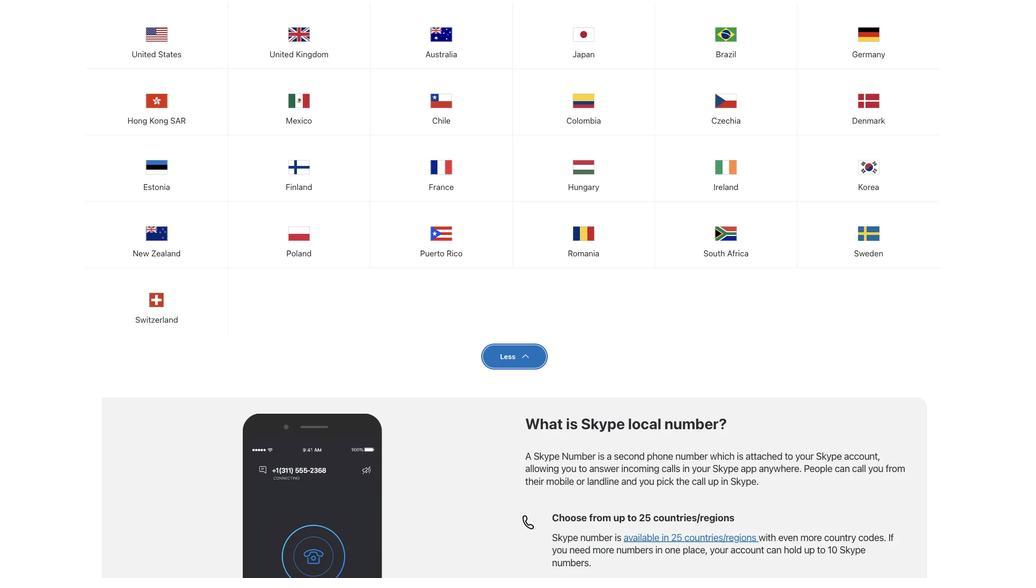 Task type: locate. For each thing, give the bounding box(es) containing it.
france
[[429, 183, 454, 192]]

0 vertical spatial number
[[676, 451, 708, 462]]

your down which
[[692, 463, 710, 475]]

germany link
[[798, 3, 940, 67]]

ireland link
[[655, 136, 797, 200]]

up inside a skype number is a second phone number which is attached to your skype account, allowing you to answer incoming calls in your skype app anywhere. people can call you from their mobile or landline and you pick the call up in skype.
[[708, 476, 719, 488]]

from
[[886, 463, 905, 475], [589, 513, 611, 524]]

number
[[562, 451, 596, 462]]

25 up available
[[639, 513, 651, 524]]

a skype number is a second phone number which is attached to your skype account, allowing you to answer incoming calls in your skype app anywhere. people can call you from their mobile or landline and you pick the call up in skype.
[[525, 451, 905, 488]]

2 horizontal spatial up
[[804, 545, 815, 556]]

united kingdom link
[[228, 3, 370, 67]]

skype.
[[731, 476, 759, 488]]

app
[[741, 463, 757, 475]]

skype up need
[[552, 532, 578, 544]]

skype up people
[[816, 451, 842, 462]]

estonia link
[[86, 136, 228, 200]]

sar
[[170, 116, 186, 126]]

south africa link
[[655, 202, 797, 267]]

numbers.
[[552, 557, 591, 569]]

you up numbers.
[[552, 545, 567, 556]]

australia link
[[370, 3, 512, 67]]

1 vertical spatial up
[[613, 513, 625, 524]]

colombia link
[[513, 69, 655, 134]]

is up app
[[737, 451, 743, 462]]

skype up a
[[581, 415, 625, 433]]

0 horizontal spatial more
[[593, 545, 614, 556]]

can
[[835, 463, 850, 475], [766, 545, 782, 556]]

nz image
[[146, 224, 167, 245]]

africa
[[727, 249, 749, 258]]

skype
[[581, 415, 625, 433], [534, 451, 560, 462], [816, 451, 842, 462], [713, 463, 739, 475], [552, 532, 578, 544], [840, 545, 866, 556]]

mx image
[[288, 91, 310, 112]]

0 horizontal spatial 25
[[639, 513, 651, 524]]

number up need
[[580, 532, 613, 544]]

france link
[[370, 136, 512, 200]]

0 vertical spatial can
[[835, 463, 850, 475]]

cl image
[[431, 91, 452, 112]]

1 united from the left
[[132, 50, 156, 59]]

your
[[795, 451, 814, 462], [692, 463, 710, 475], [710, 545, 728, 556]]

ireland
[[714, 183, 739, 192]]

0 horizontal spatial can
[[766, 545, 782, 556]]

2 vertical spatial your
[[710, 545, 728, 556]]

countries/regions up available in 25 countries/regions link
[[653, 513, 735, 524]]

answer
[[589, 463, 619, 475]]

allowing
[[525, 463, 559, 475]]

0 horizontal spatial from
[[589, 513, 611, 524]]

0 vertical spatial countries/regions
[[653, 513, 735, 524]]

romania link
[[513, 202, 655, 267]]

1 horizontal spatial from
[[886, 463, 905, 475]]

jp image
[[573, 24, 594, 46]]

kong
[[149, 116, 168, 126]]

account,
[[844, 451, 880, 462]]

hungary link
[[513, 136, 655, 200]]

skype down country at the bottom
[[840, 545, 866, 556]]

you down account,
[[868, 463, 883, 475]]

united
[[132, 50, 156, 59], [270, 50, 294, 59]]

what
[[525, 415, 563, 433]]

1 horizontal spatial up
[[708, 476, 719, 488]]

1 vertical spatial call
[[692, 476, 706, 488]]

1 horizontal spatial can
[[835, 463, 850, 475]]

ee image
[[146, 157, 167, 179]]

united down 'us' icon
[[132, 50, 156, 59]]

dk image
[[858, 91, 879, 112]]

0 vertical spatial up
[[708, 476, 719, 488]]

25 up one
[[671, 532, 682, 544]]

korea
[[858, 183, 879, 192]]

a
[[525, 451, 531, 462]]

1 vertical spatial number
[[580, 532, 613, 544]]

and
[[621, 476, 637, 488]]

hu image
[[573, 157, 594, 179]]

0 vertical spatial more
[[801, 532, 822, 544]]

choose
[[552, 513, 587, 524]]

your up people
[[795, 451, 814, 462]]

0 vertical spatial from
[[886, 463, 905, 475]]

countries/regions
[[653, 513, 735, 524], [684, 532, 756, 544]]

switzerland
[[135, 316, 178, 325]]

puerto rico
[[420, 249, 463, 258]]

need
[[569, 545, 590, 556]]

gb image
[[288, 24, 310, 46]]

1 horizontal spatial call
[[852, 463, 866, 475]]

in down skype number is available in 25 countries/regions
[[655, 545, 663, 556]]

2 vertical spatial up
[[804, 545, 815, 556]]

call right the
[[692, 476, 706, 488]]

to left 10
[[817, 545, 825, 556]]

denmark
[[852, 116, 885, 126]]

united for united kingdom
[[270, 50, 294, 59]]

germany
[[852, 50, 885, 59]]

can down account,
[[835, 463, 850, 475]]

is
[[566, 415, 578, 433], [598, 451, 605, 462], [737, 451, 743, 462], [615, 532, 621, 544]]

fr image
[[431, 157, 452, 179]]

1 horizontal spatial number
[[676, 451, 708, 462]]

you
[[561, 463, 576, 475], [868, 463, 883, 475], [639, 476, 654, 488], [552, 545, 567, 556]]

0 horizontal spatial call
[[692, 476, 706, 488]]

romania
[[568, 249, 600, 258]]

more right need
[[593, 545, 614, 556]]

countries/regions up place,
[[684, 532, 756, 544]]

1 vertical spatial can
[[766, 545, 782, 556]]

you inside with even more country codes. if you need more numbers in one place, your account can hold up to 10 skype numbers.
[[552, 545, 567, 556]]

second
[[614, 451, 645, 462]]

up down which
[[708, 476, 719, 488]]

1 horizontal spatial more
[[801, 532, 822, 544]]

1 horizontal spatial united
[[270, 50, 294, 59]]

1 horizontal spatial 25
[[671, 532, 682, 544]]

you down incoming
[[639, 476, 654, 488]]

choose from up to 25 countries/regions
[[552, 513, 735, 524]]

1 vertical spatial 25
[[671, 532, 682, 544]]

up right hold
[[804, 545, 815, 556]]

0 horizontal spatial up
[[613, 513, 625, 524]]

united for united states
[[132, 50, 156, 59]]

united down gb icon
[[270, 50, 294, 59]]

skype up allowing
[[534, 451, 560, 462]]

0 horizontal spatial united
[[132, 50, 156, 59]]

even
[[778, 532, 798, 544]]

br image
[[715, 24, 737, 46]]

2 united from the left
[[270, 50, 294, 59]]

brazil
[[716, 50, 736, 59]]

up up available
[[613, 513, 625, 524]]

united states link
[[86, 3, 228, 67]]

call
[[852, 463, 866, 475], [692, 476, 706, 488]]

call down account,
[[852, 463, 866, 475]]

ie image
[[715, 157, 737, 179]]

can down with
[[766, 545, 782, 556]]

more up hold
[[801, 532, 822, 544]]

is up numbers
[[615, 532, 621, 544]]

in left skype.
[[721, 476, 728, 488]]

new zealand
[[133, 249, 181, 258]]

in
[[683, 463, 690, 475], [721, 476, 728, 488], [662, 532, 669, 544], [655, 545, 663, 556]]

1 vertical spatial countries/regions
[[684, 532, 756, 544]]

number up calls
[[676, 451, 708, 462]]

up
[[708, 476, 719, 488], [613, 513, 625, 524], [804, 545, 815, 556]]

to up anywhere.
[[785, 451, 793, 462]]

calls
[[662, 463, 680, 475]]

1 vertical spatial from
[[589, 513, 611, 524]]

if
[[889, 532, 894, 544]]

in inside with even more country codes. if you need more numbers in one place, your account can hold up to 10 skype numbers.
[[655, 545, 663, 556]]

1 vertical spatial more
[[593, 545, 614, 556]]

us image
[[146, 24, 167, 46]]

your right place,
[[710, 545, 728, 556]]

can inside with even more country codes. if you need more numbers in one place, your account can hold up to 10 skype numbers.
[[766, 545, 782, 556]]

to
[[785, 451, 793, 462], [579, 463, 587, 475], [627, 513, 637, 524], [817, 545, 825, 556]]

chile
[[432, 116, 451, 126]]

attached
[[746, 451, 783, 462]]

phone
[[647, 451, 673, 462]]

skype inside with even more country codes. if you need more numbers in one place, your account can hold up to 10 skype numbers.
[[840, 545, 866, 556]]



Task type: describe. For each thing, give the bounding box(es) containing it.
de image
[[858, 24, 879, 46]]

landline
[[587, 476, 619, 488]]

what is skype local number?
[[525, 415, 727, 433]]

one
[[665, 545, 680, 556]]

brazil link
[[655, 3, 797, 67]]

finland
[[286, 183, 312, 192]]

which
[[710, 451, 735, 462]]

with even more country codes. if you need more numbers in one place, your account can hold up to 10 skype numbers.
[[552, 532, 894, 569]]

united kingdom
[[270, 50, 329, 59]]

australia
[[425, 50, 457, 59]]

zealand
[[151, 249, 181, 258]]

your inside with even more country codes. if you need more numbers in one place, your account can hold up to 10 skype numbers.
[[710, 545, 728, 556]]

japan
[[573, 50, 595, 59]]

local
[[628, 415, 661, 433]]

new zealand link
[[86, 202, 228, 267]]

codes.
[[858, 532, 886, 544]]

to up or
[[579, 463, 587, 475]]

0 vertical spatial call
[[852, 463, 866, 475]]

skype number is available in 25 countries/regions
[[552, 532, 759, 544]]

pl image
[[288, 224, 310, 245]]

denmark link
[[798, 69, 940, 134]]

czechia link
[[655, 69, 797, 134]]

up inside with even more country codes. if you need more numbers in one place, your account can hold up to 10 skype numbers.
[[804, 545, 815, 556]]

new
[[133, 249, 149, 258]]

to up available
[[627, 513, 637, 524]]

ch image
[[146, 290, 167, 312]]

0 vertical spatial your
[[795, 451, 814, 462]]

you up "mobile"
[[561, 463, 576, 475]]

hong kong sar
[[128, 116, 186, 126]]

mexico link
[[228, 69, 370, 134]]

account
[[731, 545, 764, 556]]

numbers
[[616, 545, 653, 556]]

estonia
[[143, 183, 170, 192]]

south
[[704, 249, 725, 258]]

korea link
[[798, 136, 940, 200]]

united states
[[132, 50, 182, 59]]

finland link
[[228, 136, 370, 200]]

1 vertical spatial your
[[692, 463, 710, 475]]

in up one
[[662, 532, 669, 544]]

kr image
[[858, 157, 879, 179]]

pick
[[657, 476, 674, 488]]

country
[[824, 532, 856, 544]]

sweden
[[854, 249, 883, 258]]

with
[[759, 532, 776, 544]]

rico
[[447, 249, 463, 258]]

sweden link
[[798, 202, 940, 267]]

the
[[676, 476, 690, 488]]

10
[[828, 545, 837, 556]]

japan link
[[513, 3, 655, 67]]

puerto rico link
[[370, 202, 512, 267]]

fi image
[[288, 157, 310, 179]]

can inside a skype number is a second phone number which is attached to your skype account, allowing you to answer incoming calls in your skype app anywhere. people can call you from their mobile or landline and you pick the call up in skype.
[[835, 463, 850, 475]]

hungary
[[568, 183, 599, 192]]

czechia
[[711, 116, 741, 126]]

poland
[[286, 249, 312, 258]]

za image
[[715, 224, 737, 245]]

less
[[500, 353, 516, 361]]

is right the what
[[566, 415, 578, 433]]

incoming
[[621, 463, 659, 475]]

switzerland link
[[86, 269, 228, 333]]

people
[[804, 463, 833, 475]]

cz image
[[715, 91, 737, 112]]

to inside with even more country codes. if you need more numbers in one place, your account can hold up to 10 skype numbers.
[[817, 545, 825, 556]]

0 horizontal spatial number
[[580, 532, 613, 544]]

in up the
[[683, 463, 690, 475]]

poland link
[[228, 202, 370, 267]]

south africa
[[704, 249, 749, 258]]

mexico
[[286, 116, 312, 126]]

hk image
[[146, 91, 167, 112]]

hold
[[784, 545, 802, 556]]

hong kong sar link
[[86, 69, 228, 134]]

au image
[[431, 24, 452, 46]]

available
[[624, 532, 659, 544]]

place,
[[683, 545, 708, 556]]

mobile
[[546, 476, 574, 488]]

se image
[[858, 224, 879, 245]]

kingdom
[[296, 50, 329, 59]]

a
[[607, 451, 612, 462]]

anywhere.
[[759, 463, 802, 475]]

skype down which
[[713, 463, 739, 475]]

available in 25 countries/regions link
[[624, 532, 759, 544]]

co image
[[573, 91, 594, 112]]

puerto
[[420, 249, 445, 258]]

their
[[525, 476, 544, 488]]

is left a
[[598, 451, 605, 462]]

or
[[576, 476, 585, 488]]

chile link
[[370, 69, 512, 134]]

ro image
[[573, 224, 594, 245]]

pr image
[[431, 224, 452, 245]]

less button
[[483, 346, 546, 369]]

number?
[[665, 415, 727, 433]]

hong
[[128, 116, 147, 126]]

0 vertical spatial 25
[[639, 513, 651, 524]]

number inside a skype number is a second phone number which is attached to your skype account, allowing you to answer incoming calls in your skype app anywhere. people can call you from their mobile or landline and you pick the call up in skype.
[[676, 451, 708, 462]]

from inside a skype number is a second phone number which is attached to your skype account, allowing you to answer incoming calls in your skype app anywhere. people can call you from their mobile or landline and you pick the call up in skype.
[[886, 463, 905, 475]]



Task type: vqa. For each thing, say whether or not it's contained in the screenshot.
10
yes



